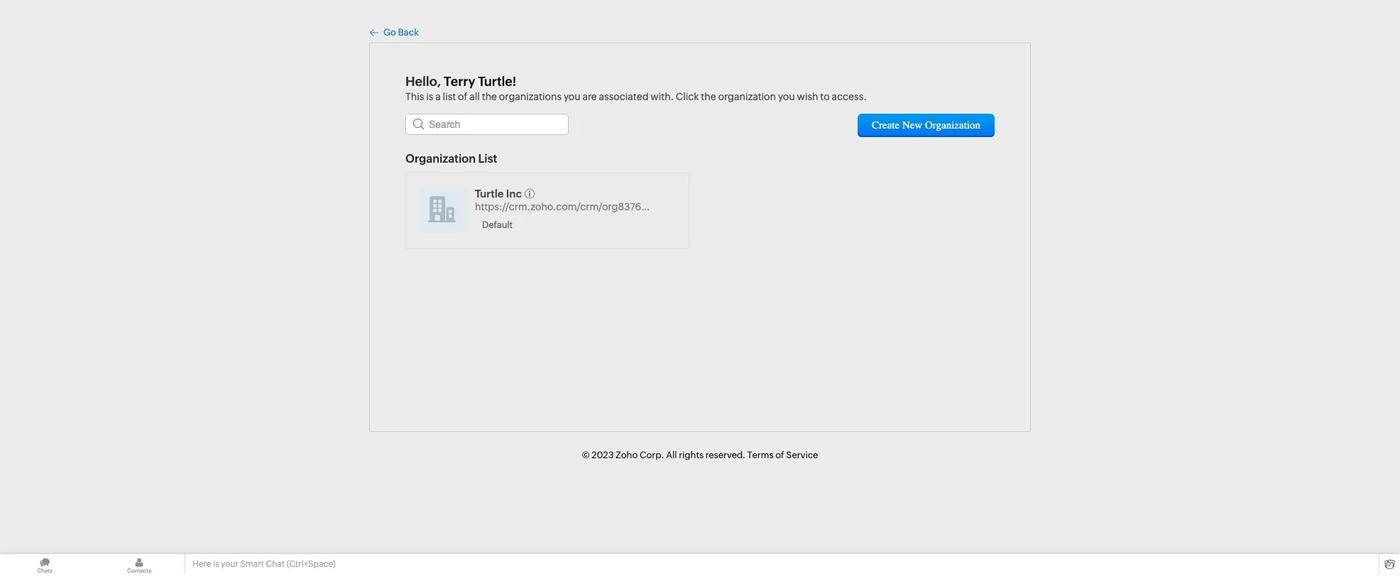 Task type: vqa. For each thing, say whether or not it's contained in the screenshot.
Terms of Service link
yes



Task type: locate. For each thing, give the bounding box(es) containing it.
is left the your
[[213, 559, 219, 569]]

to
[[821, 91, 830, 102]]

2 you from the left
[[779, 91, 795, 102]]

the
[[482, 91, 497, 102], [701, 91, 717, 102]]

hello,
[[406, 74, 441, 89]]

turtle left inc
[[475, 187, 504, 200]]

1 vertical spatial of
[[776, 450, 785, 460]]

0 vertical spatial turtle
[[478, 74, 513, 89]]

0 vertical spatial is
[[426, 91, 434, 102]]

1 the from the left
[[482, 91, 497, 102]]

0 vertical spatial of
[[458, 91, 468, 102]]

service
[[787, 450, 819, 460]]

rights
[[679, 450, 704, 460]]

Search text field
[[406, 114, 568, 134]]

list
[[443, 91, 456, 102]]

create new organization button
[[858, 114, 995, 137]]

1 horizontal spatial of
[[776, 450, 785, 460]]

of
[[458, 91, 468, 102], [776, 450, 785, 460]]

0 horizontal spatial the
[[482, 91, 497, 102]]

0 horizontal spatial of
[[458, 91, 468, 102]]

list
[[478, 152, 498, 165]]

0 vertical spatial organization
[[926, 119, 981, 131]]

1 vertical spatial organization
[[406, 152, 476, 165]]

1 horizontal spatial the
[[701, 91, 717, 102]]

inc
[[506, 187, 522, 200]]

1 horizontal spatial you
[[779, 91, 795, 102]]

2 the from the left
[[701, 91, 717, 102]]

is inside hello, terry turtle ! this is a list of all the organizations you are associated with. click the organization you wish to access.
[[426, 91, 434, 102]]

associated
[[599, 91, 649, 102]]

of for corp.
[[776, 450, 785, 460]]

1 horizontal spatial is
[[426, 91, 434, 102]]

the right click
[[701, 91, 717, 102]]

a
[[436, 91, 441, 102]]

of right terms
[[776, 450, 785, 460]]

your
[[221, 559, 239, 569]]

you left wish
[[779, 91, 795, 102]]

is left a
[[426, 91, 434, 102]]

you
[[564, 91, 581, 102], [779, 91, 795, 102]]

organization
[[926, 119, 981, 131], [406, 152, 476, 165]]

are
[[583, 91, 597, 102]]

new
[[903, 119, 923, 131]]

turtle
[[478, 74, 513, 89], [475, 187, 504, 200]]

turtle inside hello, terry turtle ! this is a list of all the organizations you are associated with. click the organization you wish to access.
[[478, 74, 513, 89]]

the right all
[[482, 91, 497, 102]]

create
[[872, 119, 900, 131]]

chat
[[266, 559, 285, 569]]

this
[[406, 91, 424, 102]]

organization right new
[[926, 119, 981, 131]]

back
[[398, 27, 419, 38]]

1 vertical spatial is
[[213, 559, 219, 569]]

1 vertical spatial turtle
[[475, 187, 504, 200]]

of inside hello, terry turtle ! this is a list of all the organizations you are associated with. click the organization you wish to access.
[[458, 91, 468, 102]]

©
[[582, 450, 590, 460]]

1 horizontal spatial organization
[[926, 119, 981, 131]]

© 2023 zoho corp. all rights reserved. terms of service
[[582, 450, 819, 460]]

organization left list
[[406, 152, 476, 165]]

of left all
[[458, 91, 468, 102]]

0 horizontal spatial organization
[[406, 152, 476, 165]]

all
[[470, 91, 480, 102]]

organization inside create new organization button
[[926, 119, 981, 131]]

all
[[667, 450, 677, 460]]

(ctrl+space)
[[287, 559, 336, 569]]

smart
[[240, 559, 264, 569]]

organization list
[[406, 152, 498, 165]]

zoho
[[616, 450, 638, 460]]

is
[[426, 91, 434, 102], [213, 559, 219, 569]]

terms of service link
[[746, 450, 819, 460]]

0 horizontal spatial is
[[213, 559, 219, 569]]

turtle up all
[[478, 74, 513, 89]]

you left are
[[564, 91, 581, 102]]

0 horizontal spatial you
[[564, 91, 581, 102]]



Task type: describe. For each thing, give the bounding box(es) containing it.
wish
[[797, 91, 819, 102]]

terms
[[748, 450, 774, 460]]

2023
[[592, 450, 614, 460]]

access.
[[832, 91, 867, 102]]

organization
[[719, 91, 777, 102]]

of for !
[[458, 91, 468, 102]]

go back
[[384, 27, 419, 38]]

default
[[482, 219, 513, 230]]

hello, terry turtle ! this is a list of all the organizations you are associated with. click the organization you wish to access.
[[406, 74, 867, 102]]

terry
[[444, 74, 476, 89]]

chats image
[[0, 554, 90, 574]]

here
[[193, 559, 211, 569]]

organizations
[[499, 91, 562, 102]]

corp.
[[640, 450, 665, 460]]

1 you from the left
[[564, 91, 581, 102]]

here is your smart chat (ctrl+space)
[[193, 559, 336, 569]]

click
[[676, 91, 699, 102]]

with.
[[651, 91, 674, 102]]

turtle inc
[[475, 187, 522, 200]]

reserved.
[[706, 450, 746, 460]]

create new organization
[[872, 119, 981, 131]]

go
[[384, 27, 396, 38]]

contacts image
[[94, 554, 184, 574]]

!
[[513, 74, 517, 89]]



